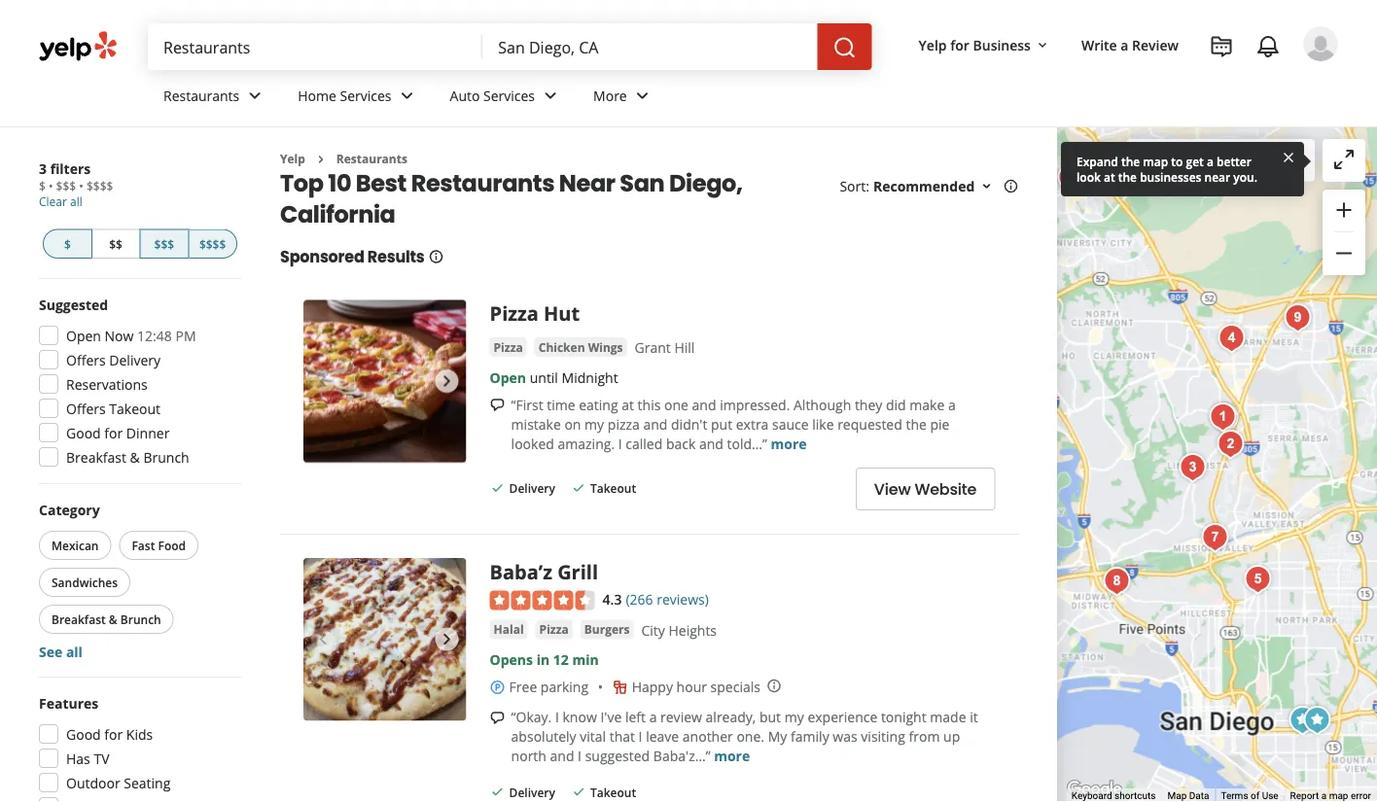 Task type: vqa. For each thing, say whether or not it's contained in the screenshot.
Offers Catering
no



Task type: locate. For each thing, give the bounding box(es) containing it.
pizza button up 12
[[536, 620, 573, 640]]

opens
[[490, 651, 533, 669]]

1 vertical spatial pizza link
[[536, 620, 573, 640]]

sandwiches
[[52, 574, 118, 590]]

the right look
[[1118, 169, 1137, 185]]

2 offers from the top
[[66, 399, 106, 418]]

more link down the sauce
[[771, 434, 807, 453]]

$ down 3
[[39, 178, 46, 194]]

chicken
[[539, 339, 585, 355]]

offers
[[66, 351, 106, 369], [66, 399, 106, 418]]

$
[[39, 178, 46, 194], [64, 236, 71, 252]]

1 vertical spatial delivery
[[509, 481, 555, 497]]

1 horizontal spatial $$$$
[[199, 236, 226, 252]]

16 chevron down v2 image inside yelp for business button
[[1035, 38, 1051, 53]]

more link down one.
[[714, 747, 750, 766]]

2 horizontal spatial restaurants
[[411, 167, 555, 199]]

24 chevron down v2 image for home services
[[395, 84, 419, 107]]

0 vertical spatial open
[[66, 326, 101, 345]]

of
[[1251, 790, 1260, 802]]

1 vertical spatial $$$
[[154, 236, 174, 252]]

chicken wings button
[[535, 337, 627, 357]]

more
[[593, 86, 627, 105]]

pm
[[176, 326, 196, 345]]

a right left
[[649, 708, 657, 727]]

baba'z
[[490, 558, 552, 585]]

i down 'pizza' on the bottom of the page
[[618, 434, 622, 453]]

north
[[511, 747, 547, 766]]

0 horizontal spatial &
[[109, 611, 117, 627]]

12:48
[[137, 326, 172, 345]]

services right home
[[340, 86, 392, 105]]

and up didn't
[[692, 395, 716, 414]]

0 horizontal spatial restaurants
[[163, 86, 240, 105]]

pizza button down 'pizza hut' link
[[490, 337, 527, 357]]

$$$$ inside "button"
[[199, 236, 226, 252]]

12
[[553, 651, 569, 669]]

0 vertical spatial $
[[39, 178, 46, 194]]

open for open now 12:48 pm
[[66, 326, 101, 345]]

next image
[[435, 628, 459, 651]]

0 vertical spatial pizza
[[490, 300, 539, 327]]

takeout for 16 checkmark v2 icon below 16 speech v2 image
[[590, 481, 636, 497]]

0 horizontal spatial •
[[49, 178, 53, 194]]

1 horizontal spatial 16 chevron down v2 image
[[1035, 38, 1051, 53]]

takeout
[[109, 399, 161, 418], [590, 481, 636, 497], [590, 785, 636, 801]]

0 horizontal spatial more link
[[714, 747, 750, 766]]

offers takeout
[[66, 399, 161, 418]]

1 vertical spatial &
[[109, 611, 117, 627]]

takeout up the 'dinner'
[[109, 399, 161, 418]]

services
[[340, 86, 392, 105], [483, 86, 535, 105]]

yelp inside button
[[919, 35, 947, 54]]

yelp for yelp for business
[[919, 35, 947, 54]]

open up 16 speech v2 image
[[490, 368, 526, 387]]

didn't
[[671, 415, 708, 433]]

$$$$ right $$$ button
[[199, 236, 226, 252]]

breakfast
[[66, 448, 126, 466], [52, 611, 106, 627]]

1 horizontal spatial yelp
[[919, 35, 947, 54]]

1 vertical spatial breakfast
[[52, 611, 106, 627]]

0 horizontal spatial services
[[340, 86, 392, 105]]

2 horizontal spatial map
[[1329, 790, 1349, 802]]

2 slideshow element from the top
[[304, 558, 467, 721]]

for inside button
[[951, 35, 970, 54]]

1 vertical spatial restaurants link
[[336, 151, 408, 167]]

breakfast down "good for dinner"
[[66, 448, 126, 466]]

1 offers from the top
[[66, 351, 106, 369]]

at right look
[[1104, 169, 1115, 185]]

0 vertical spatial yelp
[[919, 35, 947, 54]]

business categories element
[[148, 70, 1339, 126]]

16 info v2 image left din tai fung icon
[[1003, 179, 1019, 194]]

1 vertical spatial 16 chevron down v2 image
[[979, 179, 994, 194]]

offers up reservations
[[66, 351, 106, 369]]

services right auto
[[483, 86, 535, 105]]

24 chevron down v2 image right auto services
[[539, 84, 562, 107]]

see all
[[39, 643, 83, 661]]

takeout down amazing.
[[590, 481, 636, 497]]

1 horizontal spatial pizza hut image
[[1284, 701, 1323, 740]]

recommended button
[[874, 177, 994, 195]]

all right clear
[[70, 194, 82, 210]]

16 info v2 image right the results
[[429, 249, 444, 264]]

3
[[39, 159, 47, 178]]

baba'z grill
[[490, 558, 598, 585]]

0 vertical spatial &
[[130, 448, 140, 466]]

offers for offers delivery
[[66, 351, 106, 369]]

16 chevron down v2 image for yelp for business
[[1035, 38, 1051, 53]]

the
[[1122, 153, 1140, 169], [1118, 169, 1137, 185], [906, 415, 927, 433]]

burgers
[[584, 622, 630, 638]]

delivery right 16 checkmark v2 image
[[509, 785, 555, 801]]

the down "make"
[[906, 415, 927, 433]]

my right 'but' in the right bottom of the page
[[785, 708, 804, 727]]

a inside "first time eating at this one and impressed. although they did make a mistake on my pizza and didn't put extra sauce like requested the pie looked amazing. i called back and told…"
[[948, 395, 956, 414]]

open down suggested
[[66, 326, 101, 345]]

good down offers takeout
[[66, 424, 101, 442]]

& down the 'dinner'
[[130, 448, 140, 466]]

breakfast up see all
[[52, 611, 106, 627]]

pizza link down 'pizza hut' link
[[490, 337, 527, 357]]

good for good for dinner
[[66, 424, 101, 442]]

breakfast & brunch down sandwiches button
[[52, 611, 161, 627]]

1 vertical spatial $
[[64, 236, 71, 252]]

1 horizontal spatial open
[[490, 368, 526, 387]]

group containing category
[[35, 500, 241, 661]]

yelp
[[919, 35, 947, 54], [280, 151, 305, 167]]

& down sandwiches button
[[109, 611, 117, 627]]

delivery down open now 12:48 pm
[[109, 351, 161, 369]]

(266 reviews) link
[[626, 588, 709, 609]]

1 vertical spatial at
[[622, 395, 634, 414]]

delivery
[[109, 351, 161, 369], [509, 481, 555, 497], [509, 785, 555, 801]]

delivery for 16 checkmark v2 icon below 16 speech v2 image
[[509, 481, 555, 497]]

category
[[39, 500, 100, 519]]

0 horizontal spatial pizza hut image
[[304, 300, 467, 463]]

this
[[638, 395, 661, 414]]

24 chevron down v2 image
[[243, 84, 267, 107], [395, 84, 419, 107], [539, 84, 562, 107], [631, 84, 654, 107]]

1 horizontal spatial •
[[79, 178, 83, 194]]

0 vertical spatial slideshow element
[[304, 300, 467, 463]]

keyboard
[[1072, 790, 1112, 802]]

fast
[[132, 537, 155, 554]]

16 checkmark v2 image
[[490, 784, 505, 800]]

$ down clear all "link"
[[64, 236, 71, 252]]

map inside expand the map to get a better look at the businesses near you.
[[1143, 153, 1169, 169]]

None field
[[163, 36, 467, 57], [498, 36, 802, 57]]

24 chevron down v2 image right more
[[631, 84, 654, 107]]

1 horizontal spatial more
[[771, 434, 807, 453]]

0 horizontal spatial 16 info v2 image
[[429, 249, 444, 264]]

info icon image
[[766, 679, 782, 694], [766, 679, 782, 694]]

None search field
[[148, 23, 876, 70]]

close image
[[1281, 148, 1297, 165]]

24 chevron down v2 image inside auto services link
[[539, 84, 562, 107]]

0 vertical spatial good
[[66, 424, 101, 442]]

jane's cafe image
[[1196, 518, 1235, 557]]

1 vertical spatial slideshow element
[[304, 558, 467, 721]]

open now 12:48 pm
[[66, 326, 196, 345]]

0 horizontal spatial 16 chevron down v2 image
[[979, 179, 994, 194]]

1 vertical spatial brunch
[[120, 611, 161, 627]]

1 none field from the left
[[163, 36, 467, 57]]

none field near
[[498, 36, 802, 57]]

1 horizontal spatial more link
[[771, 434, 807, 453]]

1 horizontal spatial my
[[785, 708, 804, 727]]

none field find
[[163, 36, 467, 57]]

1 horizontal spatial $$$
[[154, 236, 174, 252]]

0 vertical spatial my
[[585, 415, 604, 433]]

0 vertical spatial offers
[[66, 351, 106, 369]]

1 good from the top
[[66, 424, 101, 442]]

4 24 chevron down v2 image from the left
[[631, 84, 654, 107]]

grant
[[635, 338, 671, 357]]

$$$$ down filters on the left top
[[87, 178, 113, 194]]

parking
[[541, 678, 589, 697]]

0 vertical spatial takeout
[[109, 399, 161, 418]]

1 horizontal spatial none field
[[498, 36, 802, 57]]

0 horizontal spatial map
[[1143, 153, 1169, 169]]

view website
[[874, 479, 977, 500]]

24 chevron down v2 image left home
[[243, 84, 267, 107]]

pizza up 12
[[539, 622, 569, 638]]

& inside button
[[109, 611, 117, 627]]

2 good from the top
[[66, 725, 101, 744]]

16 info v2 image
[[1003, 179, 1019, 194], [429, 249, 444, 264]]

brunch down sandwiches button
[[120, 611, 161, 627]]

0 vertical spatial $$$$
[[87, 178, 113, 194]]

slideshow element for baba'z grill
[[304, 558, 467, 721]]

1 vertical spatial pizza button
[[536, 620, 573, 640]]

2 vertical spatial takeout
[[590, 785, 636, 801]]

for left kids
[[104, 725, 123, 744]]

at
[[1104, 169, 1115, 185], [622, 395, 634, 414]]

1 horizontal spatial services
[[483, 86, 535, 105]]

24 chevron down v2 image inside more link
[[631, 84, 654, 107]]

and inside the "okay. i know i've left a review already, but my experience tonight made it absolutely vital that i leave another one. my family was visiting from up north and i suggested baba'z…"
[[550, 747, 574, 766]]

sponsored
[[280, 246, 364, 268]]

group
[[1323, 190, 1366, 275], [33, 295, 241, 473], [35, 500, 241, 661], [33, 694, 241, 803]]

1 vertical spatial more link
[[714, 747, 750, 766]]

ruby a. image
[[1304, 26, 1339, 61]]

24 chevron down v2 image left auto
[[395, 84, 419, 107]]

food
[[158, 537, 186, 554]]

i inside "first time eating at this one and impressed. although they did make a mistake on my pizza and didn't put extra sauce like requested the pie looked amazing. i called back and told…"
[[618, 434, 622, 453]]

map right as
[[1230, 152, 1258, 170]]

0 horizontal spatial open
[[66, 326, 101, 345]]

1 24 chevron down v2 image from the left
[[243, 84, 267, 107]]

yelp left 16 chevron right v2 icon
[[280, 151, 305, 167]]

takeout down suggested
[[590, 785, 636, 801]]

1 horizontal spatial restaurants
[[336, 151, 408, 167]]

$$$ right $$ button
[[154, 236, 174, 252]]

absolutely
[[511, 728, 576, 746]]

sort:
[[840, 177, 870, 195]]

mistake
[[511, 415, 561, 433]]

0 horizontal spatial yelp
[[280, 151, 305, 167]]

pizza down 'pizza hut' link
[[494, 339, 523, 355]]

1 horizontal spatial $
[[64, 236, 71, 252]]

my down eating
[[585, 415, 604, 433]]

pizza hut image
[[304, 300, 467, 463], [1284, 701, 1323, 740]]

1 vertical spatial offers
[[66, 399, 106, 418]]

1 slideshow element from the top
[[304, 300, 467, 463]]

1 horizontal spatial at
[[1104, 169, 1115, 185]]

breakfast & brunch down "good for dinner"
[[66, 448, 189, 466]]

$$ button
[[92, 229, 140, 259]]

map left error
[[1329, 790, 1349, 802]]

and down absolutely
[[550, 747, 574, 766]]

0 vertical spatial pizza button
[[490, 337, 527, 357]]

yelp for business button
[[911, 27, 1058, 62]]

0 horizontal spatial my
[[585, 415, 604, 433]]

a up pie
[[948, 395, 956, 414]]

1 horizontal spatial 16 info v2 image
[[1003, 179, 1019, 194]]

1 vertical spatial takeout
[[590, 481, 636, 497]]

2 vertical spatial for
[[104, 725, 123, 744]]

halal link
[[490, 620, 528, 640]]

0 vertical spatial $$$
[[56, 178, 76, 194]]

0 horizontal spatial $$$$
[[87, 178, 113, 194]]

0 vertical spatial brunch
[[143, 448, 189, 466]]

pizza left hut
[[490, 300, 539, 327]]

pizza for the left pizza button
[[494, 339, 523, 355]]

i
[[618, 434, 622, 453], [555, 708, 559, 727], [639, 728, 643, 746], [578, 747, 582, 766]]

business
[[973, 35, 1031, 54]]

24 chevron down v2 image inside home services link
[[395, 84, 419, 107]]

1 vertical spatial pizza hut image
[[1284, 701, 1323, 740]]

map left to
[[1143, 153, 1169, 169]]

amazing.
[[558, 434, 615, 453]]

0 horizontal spatial none field
[[163, 36, 467, 57]]

more down the sauce
[[771, 434, 807, 453]]

2 services from the left
[[483, 86, 535, 105]]

the fire spot image
[[1213, 319, 1252, 358]]

a right "get"
[[1207, 153, 1214, 169]]

16 chevron down v2 image right business
[[1035, 38, 1051, 53]]

offers down reservations
[[66, 399, 106, 418]]

16 chevron down v2 image right the recommended
[[979, 179, 994, 194]]

slideshow element
[[304, 300, 467, 463], [304, 558, 467, 721]]

baba'z grill image
[[304, 558, 467, 721]]

rare society image
[[1239, 560, 1278, 599]]

pizza link up 12
[[536, 620, 573, 640]]

2 vertical spatial delivery
[[509, 785, 555, 801]]

tv
[[94, 750, 109, 768]]

the right expand
[[1122, 153, 1140, 169]]

0 vertical spatial restaurants link
[[148, 70, 282, 126]]

1 vertical spatial 16 info v2 image
[[429, 249, 444, 264]]

&
[[130, 448, 140, 466], [109, 611, 117, 627]]

2 none field from the left
[[498, 36, 802, 57]]

1 services from the left
[[340, 86, 392, 105]]

none field up more link
[[498, 36, 802, 57]]

outdoor
[[66, 774, 120, 792]]

good up has tv
[[66, 725, 101, 744]]

good
[[66, 424, 101, 442], [66, 725, 101, 744]]

terms of use
[[1221, 790, 1279, 802]]

next image
[[435, 370, 459, 393]]

open
[[66, 326, 101, 345], [490, 368, 526, 387]]

on
[[565, 415, 581, 433]]

san
[[620, 167, 665, 199]]

as
[[1212, 152, 1226, 170]]

1 vertical spatial more
[[714, 747, 750, 766]]

vital
[[580, 728, 606, 746]]

2 24 chevron down v2 image from the left
[[395, 84, 419, 107]]

Find text field
[[163, 36, 467, 57]]

1 vertical spatial yelp
[[280, 151, 305, 167]]

0 horizontal spatial at
[[622, 395, 634, 414]]

projects image
[[1210, 35, 1233, 58]]

breakfast inside button
[[52, 611, 106, 627]]

0 vertical spatial pizza link
[[490, 337, 527, 357]]

16 chevron down v2 image
[[1035, 38, 1051, 53], [979, 179, 994, 194]]

1 vertical spatial pizza
[[494, 339, 523, 355]]

3 24 chevron down v2 image from the left
[[539, 84, 562, 107]]

for down offers takeout
[[104, 424, 123, 442]]

1 vertical spatial for
[[104, 424, 123, 442]]

16 chevron down v2 image inside recommended "popup button"
[[979, 179, 994, 194]]

1 vertical spatial good
[[66, 725, 101, 744]]

16 chevron down v2 image for recommended
[[979, 179, 994, 194]]

the inside "first time eating at this one and impressed. although they did make a mistake on my pizza and didn't put extra sauce like requested the pie looked amazing. i called back and told…"
[[906, 415, 927, 433]]

more link for one.
[[714, 747, 750, 766]]

to
[[1172, 153, 1183, 169]]

0 vertical spatial pizza hut image
[[304, 300, 467, 463]]

map data
[[1168, 790, 1210, 802]]

map
[[1230, 152, 1258, 170], [1143, 153, 1169, 169], [1329, 790, 1349, 802]]

delivery down "looked"
[[509, 481, 555, 497]]

24 chevron down v2 image for more
[[631, 84, 654, 107]]

0 vertical spatial at
[[1104, 169, 1115, 185]]

16 checkmark v2 image
[[490, 481, 505, 496], [571, 481, 587, 496], [571, 784, 587, 800]]

open for open until midnight
[[490, 368, 526, 387]]

top 10 best restaurants near san diego, california
[[280, 167, 743, 230]]

recommended
[[874, 177, 975, 195]]

see all button
[[39, 643, 83, 661]]

0 horizontal spatial more
[[714, 747, 750, 766]]

mexican
[[52, 537, 99, 554]]

0 vertical spatial 16 chevron down v2 image
[[1035, 38, 1051, 53]]

one
[[664, 395, 689, 414]]

0 vertical spatial for
[[951, 35, 970, 54]]

more for one.
[[714, 747, 750, 766]]

none field up home
[[163, 36, 467, 57]]

elote image
[[1098, 562, 1137, 601]]

services for home services
[[340, 86, 392, 105]]

1 vertical spatial open
[[490, 368, 526, 387]]

all right see
[[66, 643, 83, 661]]

0 vertical spatial more link
[[771, 434, 807, 453]]

brunch down the 'dinner'
[[143, 448, 189, 466]]

keyboard shortcuts button
[[1072, 790, 1156, 803]]

1 horizontal spatial map
[[1230, 152, 1258, 170]]

restaurants link
[[148, 70, 282, 126], [336, 151, 408, 167]]

write a review link
[[1074, 27, 1187, 62]]

opens in 12 min
[[490, 651, 599, 669]]

auto services link
[[434, 70, 578, 126]]

at up 'pizza' on the bottom of the page
[[622, 395, 634, 414]]

$$$ down filters on the left top
[[56, 178, 76, 194]]

services for auto services
[[483, 86, 535, 105]]

map region
[[976, 45, 1377, 803]]

4.3 link
[[603, 588, 622, 609]]

more down one.
[[714, 747, 750, 766]]

restaurants inside "restaurants" link
[[163, 86, 240, 105]]

better
[[1217, 153, 1252, 169]]

yelp left business
[[919, 35, 947, 54]]

happy hour specials
[[632, 678, 761, 697]]

0 horizontal spatial restaurants link
[[148, 70, 282, 126]]

0 horizontal spatial $$$
[[56, 178, 76, 194]]

for left business
[[951, 35, 970, 54]]

1 vertical spatial breakfast & brunch
[[52, 611, 161, 627]]

expand the map to get a better look at the businesses near you. tooltip
[[1061, 142, 1305, 197]]

sponsored results
[[280, 246, 425, 268]]

Near text field
[[498, 36, 802, 57]]

pizza button
[[490, 337, 527, 357], [536, 620, 573, 640]]

1 vertical spatial my
[[785, 708, 804, 727]]

user actions element
[[903, 24, 1366, 144]]

2 vertical spatial pizza
[[539, 622, 569, 638]]

0 vertical spatial delivery
[[109, 351, 161, 369]]

"first
[[511, 395, 543, 414]]

0 vertical spatial more
[[771, 434, 807, 453]]

map for to
[[1143, 153, 1169, 169]]

a inside the "okay. i know i've left a review already, but my experience tonight made it absolutely vital that i leave another one. my family was visiting from up north and i suggested baba'z…"
[[649, 708, 657, 727]]

0 vertical spatial all
[[70, 194, 82, 210]]

features
[[39, 694, 99, 713]]



Task type: describe. For each thing, give the bounding box(es) containing it.
16 parking v2 image
[[490, 680, 505, 695]]

suggested
[[585, 747, 650, 766]]

more link for extra
[[771, 434, 807, 453]]

brunch inside breakfast & brunch button
[[120, 611, 161, 627]]

$$$ button
[[140, 229, 189, 259]]

24 chevron down v2 image for restaurants
[[243, 84, 267, 107]]

it
[[970, 708, 978, 727]]

chicken wings
[[539, 339, 623, 355]]

0 horizontal spatial pizza button
[[490, 337, 527, 357]]

$ button
[[43, 229, 92, 259]]

looked
[[511, 434, 554, 453]]

impressed.
[[720, 395, 790, 414]]

seating
[[124, 774, 171, 792]]

16 chevron right v2 image
[[313, 152, 329, 167]]

good for kids
[[66, 725, 153, 744]]

search
[[1165, 152, 1208, 170]]

although
[[794, 395, 851, 414]]

din tai fung image
[[1052, 159, 1091, 197]]

use
[[1262, 790, 1279, 802]]

$$$$ inside 3 filters $ • $$$ • $$$$ clear all
[[87, 178, 113, 194]]

at inside "first time eating at this one and impressed. although they did make a mistake on my pizza and didn't put extra sauce like requested the pie looked amazing. i called back and told…"
[[622, 395, 634, 414]]

left
[[625, 708, 646, 727]]

restaurants inside "top 10 best restaurants near san diego, california"
[[411, 167, 555, 199]]

offers delivery
[[66, 351, 161, 369]]

and down 'this'
[[643, 415, 668, 433]]

search image
[[833, 36, 857, 59]]

delivery for 16 checkmark v2 image
[[509, 785, 555, 801]]

clear all link
[[39, 194, 82, 210]]

view
[[874, 479, 911, 500]]

for for dinner
[[104, 424, 123, 442]]

map for moves
[[1230, 152, 1258, 170]]

1 horizontal spatial restaurants link
[[336, 151, 408, 167]]

notifications image
[[1257, 35, 1280, 58]]

16 checkmark v2 image down suggested
[[571, 784, 587, 800]]

finjan coffee image
[[1279, 299, 1318, 338]]

expand map image
[[1333, 148, 1356, 171]]

pizza for rightmost pizza button
[[539, 622, 569, 638]]

breakfast & brunch inside button
[[52, 611, 161, 627]]

reservations
[[66, 375, 148, 393]]

from
[[909, 728, 940, 746]]

home
[[298, 86, 336, 105]]

map
[[1168, 790, 1187, 802]]

i right that at left
[[639, 728, 643, 746]]

good for good for kids
[[66, 725, 101, 744]]

coco bomb image
[[1174, 448, 1213, 487]]

previous image
[[311, 628, 335, 651]]

has
[[66, 750, 90, 768]]

0 horizontal spatial pizza link
[[490, 337, 527, 357]]

in
[[537, 651, 550, 669]]

you.
[[1234, 169, 1258, 185]]

0 vertical spatial breakfast & brunch
[[66, 448, 189, 466]]

report a map error
[[1290, 790, 1372, 802]]

free parking
[[509, 678, 589, 697]]

my
[[768, 728, 787, 746]]

sauce
[[772, 415, 809, 433]]

hour
[[677, 678, 707, 697]]

$ inside button
[[64, 236, 71, 252]]

10
[[328, 167, 351, 199]]

grant hill
[[635, 338, 695, 357]]

k sandwiches image
[[1206, 399, 1245, 438]]

like
[[812, 415, 834, 433]]

fast food button
[[119, 531, 198, 560]]

halal
[[494, 622, 524, 638]]

a right report on the right of the page
[[1322, 790, 1327, 802]]

map for error
[[1329, 790, 1349, 802]]

heights
[[669, 621, 717, 640]]

review
[[1132, 35, 1179, 54]]

california
[[280, 198, 395, 230]]

more for extra
[[771, 434, 807, 453]]

and down put
[[699, 434, 724, 453]]

my inside "first time eating at this one and impressed. although they did make a mistake on my pizza and didn't put extra sauce like requested the pie looked amazing. i called back and told…"
[[585, 415, 604, 433]]

0 vertical spatial 16 info v2 image
[[1003, 179, 1019, 194]]

3 filters $ • $$$ • $$$$ clear all
[[39, 159, 113, 210]]

group containing suggested
[[33, 295, 241, 473]]

1 • from the left
[[49, 178, 53, 194]]

baba'z…"
[[654, 747, 711, 766]]

visiting
[[861, 728, 906, 746]]

1 horizontal spatial &
[[130, 448, 140, 466]]

16 speech v2 image
[[490, 711, 505, 726]]

experience
[[808, 708, 878, 727]]

pizza hut
[[490, 300, 580, 327]]

specials
[[711, 678, 761, 697]]

a right 'write' at the right top
[[1121, 35, 1129, 54]]

breakfast & brunch button
[[39, 605, 174, 634]]

baba'z grill link
[[490, 558, 598, 585]]

get
[[1186, 153, 1204, 169]]

fast food
[[132, 537, 186, 554]]

16 checkmark v2 image down 16 speech v2 image
[[490, 481, 505, 496]]

my inside the "okay. i know i've left a review already, but my experience tonight made it absolutely vital that i leave another one. my family was visiting from up north and i suggested baba'z…"
[[785, 708, 804, 727]]

previous image
[[311, 370, 335, 393]]

hut
[[544, 300, 580, 327]]

reviews)
[[657, 590, 709, 609]]

mexican button
[[39, 531, 111, 560]]

good for dinner
[[66, 424, 170, 442]]

1 horizontal spatial pizza link
[[536, 620, 573, 640]]

sandwiches button
[[39, 568, 130, 597]]

keyboard shortcuts
[[1072, 790, 1156, 802]]

16 happy hour specials v2 image
[[613, 680, 628, 695]]

terms of use link
[[1221, 790, 1279, 802]]

results
[[367, 246, 425, 268]]

yelp for yelp link
[[280, 151, 305, 167]]

city
[[641, 621, 665, 640]]

0 vertical spatial breakfast
[[66, 448, 126, 466]]

4.3 star rating image
[[490, 591, 595, 611]]

2 • from the left
[[79, 178, 83, 194]]

1 vertical spatial all
[[66, 643, 83, 661]]

$ inside 3 filters $ • $$$ • $$$$ clear all
[[39, 178, 46, 194]]

write a review
[[1082, 35, 1179, 54]]

has tv
[[66, 750, 109, 768]]

$$$ inside 3 filters $ • $$$ • $$$$ clear all
[[56, 178, 76, 194]]

expand
[[1077, 153, 1119, 169]]

burgers link
[[581, 620, 634, 640]]

error
[[1351, 790, 1372, 802]]

1 horizontal spatial pizza button
[[536, 620, 573, 640]]

"okay.
[[511, 708, 552, 727]]

put
[[711, 415, 733, 433]]

told…"
[[727, 434, 767, 453]]

chicken wings link
[[535, 337, 627, 357]]

i left know
[[555, 708, 559, 727]]

offers for offers takeout
[[66, 399, 106, 418]]

group containing features
[[33, 694, 241, 803]]

"first time eating at this one and impressed. although they did make a mistake on my pizza and didn't put extra sauce like requested the pie looked amazing. i called back and told…"
[[511, 395, 956, 453]]

for for kids
[[104, 725, 123, 744]]

happy
[[632, 678, 673, 697]]

but
[[760, 708, 781, 727]]

one.
[[737, 728, 765, 746]]

all inside 3 filters $ • $$$ • $$$$ clear all
[[70, 194, 82, 210]]

16 checkmark v2 image down amazing.
[[571, 481, 587, 496]]

pizza hut link
[[490, 300, 580, 327]]

slideshow element for pizza hut
[[304, 300, 467, 463]]

ichifuji image
[[1204, 398, 1243, 437]]

called
[[626, 434, 663, 453]]

report
[[1290, 790, 1319, 802]]

at inside expand the map to get a better look at the businesses near you.
[[1104, 169, 1115, 185]]

data
[[1189, 790, 1210, 802]]

back
[[666, 434, 696, 453]]

that
[[610, 728, 635, 746]]

takeout for 16 checkmark v2 image
[[590, 785, 636, 801]]

halal button
[[490, 620, 528, 640]]

$$$$ button
[[189, 229, 237, 259]]

tonight
[[881, 708, 927, 727]]

i down vital in the bottom of the page
[[578, 747, 582, 766]]

grill
[[558, 558, 598, 585]]

16 speech v2 image
[[490, 398, 505, 413]]

taco bell image
[[1298, 701, 1337, 740]]

google image
[[1063, 777, 1127, 803]]

zoom in image
[[1333, 198, 1356, 222]]

eating
[[579, 395, 618, 414]]

auto services
[[450, 86, 535, 105]]

24 chevron down v2 image for auto services
[[539, 84, 562, 107]]

$$$ inside button
[[154, 236, 174, 252]]

terms
[[1221, 790, 1249, 802]]

california burritos image
[[1212, 425, 1251, 464]]

for for business
[[951, 35, 970, 54]]

zoom out image
[[1333, 242, 1356, 265]]

a inside expand the map to get a better look at the businesses near you.
[[1207, 153, 1214, 169]]



